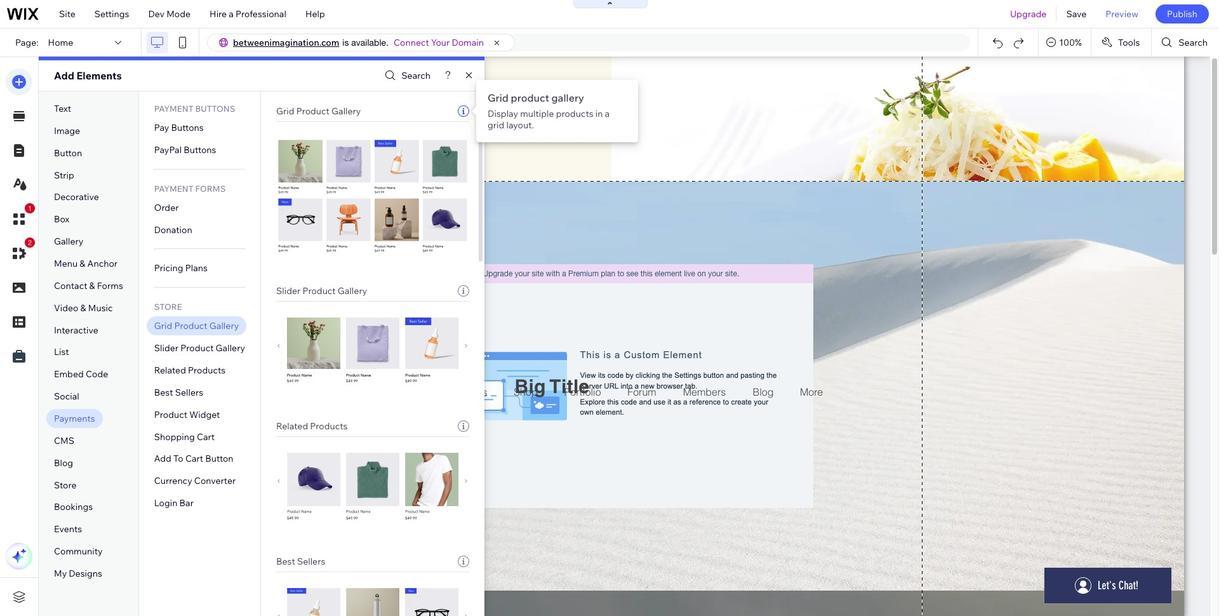 Task type: locate. For each thing, give the bounding box(es) containing it.
grid
[[488, 91, 509, 104], [276, 105, 295, 117], [154, 320, 172, 332]]

dev
[[148, 8, 165, 20]]

1 vertical spatial search
[[402, 70, 431, 81]]

product
[[296, 105, 330, 117], [303, 285, 336, 297], [174, 320, 208, 332], [181, 343, 214, 354], [154, 409, 187, 420]]

search button
[[1153, 29, 1220, 57], [382, 66, 431, 85]]

embed code
[[54, 369, 108, 380]]

0 vertical spatial forms
[[195, 183, 226, 194]]

forms down the anchor
[[97, 280, 123, 292]]

slider
[[276, 285, 301, 297], [154, 343, 179, 354]]

add elements
[[54, 69, 122, 82]]

1 horizontal spatial products
[[310, 421, 348, 432]]

buttons down pay buttons
[[184, 144, 216, 156]]

pay buttons
[[154, 122, 204, 133]]

payment forms
[[154, 183, 226, 194]]

search down publish
[[1179, 37, 1208, 48]]

search
[[1179, 37, 1208, 48], [402, 70, 431, 81]]

0 vertical spatial sellers
[[175, 387, 203, 398]]

0 vertical spatial buttons
[[195, 104, 235, 114]]

code
[[86, 369, 108, 380]]

1 vertical spatial search button
[[382, 66, 431, 85]]

buttons
[[195, 104, 235, 114], [171, 122, 204, 133], [184, 144, 216, 156]]

2 vertical spatial &
[[80, 302, 86, 314]]

payment for payment buttons
[[154, 104, 194, 114]]

buttons down payment buttons
[[171, 122, 204, 133]]

add up text
[[54, 69, 74, 82]]

1 vertical spatial button
[[205, 453, 234, 465]]

product
[[511, 91, 550, 104]]

0 vertical spatial best sellers
[[154, 387, 203, 398]]

2
[[28, 239, 32, 247]]

a right 'in' at the top
[[605, 108, 610, 119]]

2 vertical spatial grid
[[154, 320, 172, 332]]

0 horizontal spatial forms
[[97, 280, 123, 292]]

button
[[54, 147, 82, 159], [205, 453, 234, 465]]

widget
[[189, 409, 220, 420]]

forms
[[195, 183, 226, 194], [97, 280, 123, 292]]

hire a professional
[[210, 8, 286, 20]]

tools
[[1119, 37, 1141, 48]]

add for add elements
[[54, 69, 74, 82]]

0 horizontal spatial related
[[154, 365, 186, 376]]

related products
[[154, 365, 226, 376], [276, 421, 348, 432]]

0 horizontal spatial grid
[[154, 320, 172, 332]]

& right menu
[[80, 258, 85, 269]]

1 horizontal spatial sellers
[[297, 556, 326, 567]]

currency
[[154, 475, 192, 487]]

0 vertical spatial a
[[229, 8, 234, 20]]

0 vertical spatial button
[[54, 147, 82, 159]]

& right contact
[[89, 280, 95, 292]]

2 horizontal spatial grid
[[488, 91, 509, 104]]

0 vertical spatial &
[[80, 258, 85, 269]]

1
[[28, 205, 32, 212]]

cart right to
[[185, 453, 203, 465]]

2 payment from the top
[[154, 183, 194, 194]]

save button
[[1058, 0, 1097, 28]]

0 vertical spatial related
[[154, 365, 186, 376]]

decorative
[[54, 192, 99, 203]]

1 horizontal spatial related
[[276, 421, 308, 432]]

login
[[154, 498, 178, 509]]

bar
[[180, 498, 194, 509]]

0 horizontal spatial best
[[154, 387, 173, 398]]

add
[[54, 69, 74, 82], [154, 453, 172, 465]]

strip
[[54, 169, 74, 181]]

1 vertical spatial slider
[[154, 343, 179, 354]]

buttons up pay buttons
[[195, 104, 235, 114]]

payment up pay buttons
[[154, 104, 194, 114]]

gallery
[[332, 105, 361, 117], [54, 236, 83, 247], [338, 285, 367, 297], [210, 320, 239, 332], [216, 343, 245, 354]]

1 horizontal spatial related products
[[276, 421, 348, 432]]

best sellers
[[154, 387, 203, 398], [276, 556, 326, 567]]

100%
[[1060, 37, 1083, 48]]

0 horizontal spatial products
[[188, 365, 226, 376]]

0 vertical spatial payment
[[154, 104, 194, 114]]

button down "image"
[[54, 147, 82, 159]]

1 vertical spatial best
[[276, 556, 295, 567]]

0 vertical spatial slider product gallery
[[276, 285, 367, 297]]

0 vertical spatial related products
[[154, 365, 226, 376]]

1 horizontal spatial search
[[1179, 37, 1208, 48]]

products
[[556, 108, 594, 119]]

1 horizontal spatial forms
[[195, 183, 226, 194]]

0 vertical spatial grid
[[488, 91, 509, 104]]

1 vertical spatial buttons
[[171, 122, 204, 133]]

0 horizontal spatial a
[[229, 8, 234, 20]]

1 vertical spatial grid product gallery
[[154, 320, 239, 332]]

1 horizontal spatial store
[[154, 302, 182, 312]]

upgrade
[[1011, 8, 1047, 20]]

donation
[[154, 224, 192, 235]]

0 vertical spatial store
[[154, 302, 182, 312]]

publish
[[1168, 8, 1198, 20]]

1 vertical spatial related products
[[276, 421, 348, 432]]

image
[[54, 125, 80, 137]]

0 horizontal spatial add
[[54, 69, 74, 82]]

best
[[154, 387, 173, 398], [276, 556, 295, 567]]

sellers
[[175, 387, 203, 398], [297, 556, 326, 567]]

1 horizontal spatial grid
[[276, 105, 295, 117]]

forms down paypal buttons
[[195, 183, 226, 194]]

1 horizontal spatial search button
[[1153, 29, 1220, 57]]

multiple
[[520, 108, 554, 119]]

pricing
[[154, 263, 183, 274]]

0 horizontal spatial best sellers
[[154, 387, 203, 398]]

home
[[48, 37, 73, 48]]

& for menu
[[80, 258, 85, 269]]

1 horizontal spatial best
[[276, 556, 295, 567]]

1 vertical spatial forms
[[97, 280, 123, 292]]

1 vertical spatial sellers
[[297, 556, 326, 567]]

store down pricing on the left top of page
[[154, 302, 182, 312]]

search button down publish
[[1153, 29, 1220, 57]]

1 vertical spatial a
[[605, 108, 610, 119]]

&
[[80, 258, 85, 269], [89, 280, 95, 292], [80, 302, 86, 314]]

display
[[488, 108, 518, 119]]

1 vertical spatial store
[[54, 479, 77, 491]]

a right hire
[[229, 8, 234, 20]]

button up converter at left
[[205, 453, 234, 465]]

0 vertical spatial slider
[[276, 285, 301, 297]]

0 vertical spatial best
[[154, 387, 173, 398]]

1 horizontal spatial add
[[154, 453, 172, 465]]

1 horizontal spatial slider product gallery
[[276, 285, 367, 297]]

payment
[[154, 104, 194, 114], [154, 183, 194, 194]]

& right the video
[[80, 302, 86, 314]]

0 horizontal spatial slider product gallery
[[154, 343, 245, 354]]

search down is available. connect your domain
[[402, 70, 431, 81]]

a
[[229, 8, 234, 20], [605, 108, 610, 119]]

1 vertical spatial add
[[154, 453, 172, 465]]

1 horizontal spatial best sellers
[[276, 556, 326, 567]]

related
[[154, 365, 186, 376], [276, 421, 308, 432]]

embed
[[54, 369, 84, 380]]

1 vertical spatial &
[[89, 280, 95, 292]]

buttons for pay buttons
[[171, 122, 204, 133]]

0 vertical spatial grid product gallery
[[276, 105, 361, 117]]

music
[[88, 302, 113, 314]]

cart
[[197, 431, 215, 443], [185, 453, 203, 465]]

1 horizontal spatial a
[[605, 108, 610, 119]]

1 vertical spatial payment
[[154, 183, 194, 194]]

store down blog
[[54, 479, 77, 491]]

search button down the connect
[[382, 66, 431, 85]]

1 vertical spatial best sellers
[[276, 556, 326, 567]]

1 payment from the top
[[154, 104, 194, 114]]

store
[[154, 302, 182, 312], [54, 479, 77, 491]]

1 horizontal spatial grid product gallery
[[276, 105, 361, 117]]

currency converter
[[154, 475, 236, 487]]

0 vertical spatial add
[[54, 69, 74, 82]]

1 vertical spatial cart
[[185, 453, 203, 465]]

1 horizontal spatial button
[[205, 453, 234, 465]]

gallery
[[552, 91, 585, 104]]

1 vertical spatial related
[[276, 421, 308, 432]]

payment up order
[[154, 183, 194, 194]]

add left to
[[154, 453, 172, 465]]

slider product gallery
[[276, 285, 367, 297], [154, 343, 245, 354]]

0 horizontal spatial grid product gallery
[[154, 320, 239, 332]]

2 vertical spatial buttons
[[184, 144, 216, 156]]

add for add to cart button
[[154, 453, 172, 465]]

cart down widget
[[197, 431, 215, 443]]

hire
[[210, 8, 227, 20]]

publish button
[[1156, 4, 1210, 24]]



Task type: describe. For each thing, give the bounding box(es) containing it.
dev mode
[[148, 8, 191, 20]]

0 horizontal spatial search
[[402, 70, 431, 81]]

menu & anchor
[[54, 258, 118, 269]]

0 horizontal spatial slider
[[154, 343, 179, 354]]

in
[[596, 108, 603, 119]]

box
[[54, 214, 69, 225]]

settings
[[95, 8, 129, 20]]

0 vertical spatial cart
[[197, 431, 215, 443]]

payments
[[54, 413, 95, 424]]

pricing plans
[[154, 263, 208, 274]]

list
[[54, 347, 69, 358]]

tools button
[[1092, 29, 1152, 57]]

designs
[[69, 568, 102, 579]]

bookings
[[54, 502, 93, 513]]

interactive
[[54, 324, 98, 336]]

anchor
[[87, 258, 118, 269]]

payment for payment forms
[[154, 183, 194, 194]]

to
[[173, 453, 183, 465]]

my
[[54, 568, 67, 579]]

add to cart button
[[154, 453, 234, 465]]

grid product gallery display multiple products in a grid layout.
[[488, 91, 610, 131]]

grid
[[488, 119, 505, 131]]

video & music
[[54, 302, 113, 314]]

is available. connect your domain
[[343, 37, 484, 48]]

order
[[154, 202, 179, 213]]

contact
[[54, 280, 87, 292]]

contact & forms
[[54, 280, 123, 292]]

& for video
[[80, 302, 86, 314]]

betweenimagination.com
[[233, 37, 340, 48]]

1 vertical spatial products
[[310, 421, 348, 432]]

1 vertical spatial slider product gallery
[[154, 343, 245, 354]]

payment buttons
[[154, 104, 235, 114]]

save
[[1067, 8, 1087, 20]]

0 horizontal spatial related products
[[154, 365, 226, 376]]

cms
[[54, 435, 74, 447]]

available.
[[352, 37, 389, 48]]

product widget
[[154, 409, 220, 420]]

1 horizontal spatial slider
[[276, 285, 301, 297]]

100% button
[[1040, 29, 1091, 57]]

your
[[431, 37, 450, 48]]

paypal buttons
[[154, 144, 216, 156]]

shopping cart
[[154, 431, 215, 443]]

layout.
[[507, 119, 534, 131]]

0 horizontal spatial search button
[[382, 66, 431, 85]]

social
[[54, 391, 79, 402]]

buttons for payment buttons
[[195, 104, 235, 114]]

my designs
[[54, 568, 102, 579]]

0 horizontal spatial sellers
[[175, 387, 203, 398]]

menu
[[54, 258, 78, 269]]

0 vertical spatial search button
[[1153, 29, 1220, 57]]

help
[[306, 8, 325, 20]]

connect
[[394, 37, 429, 48]]

mode
[[167, 8, 191, 20]]

0 vertical spatial products
[[188, 365, 226, 376]]

paypal
[[154, 144, 182, 156]]

is
[[343, 37, 349, 48]]

preview button
[[1097, 0, 1149, 28]]

2 button
[[6, 238, 35, 267]]

domain
[[452, 37, 484, 48]]

shopping
[[154, 431, 195, 443]]

video
[[54, 302, 78, 314]]

events
[[54, 524, 82, 535]]

a inside grid product gallery display multiple products in a grid layout.
[[605, 108, 610, 119]]

elements
[[77, 69, 122, 82]]

text
[[54, 103, 71, 114]]

professional
[[236, 8, 286, 20]]

1 vertical spatial grid
[[276, 105, 295, 117]]

grid inside grid product gallery display multiple products in a grid layout.
[[488, 91, 509, 104]]

0 horizontal spatial store
[[54, 479, 77, 491]]

preview
[[1106, 8, 1139, 20]]

1 button
[[6, 203, 35, 233]]

community
[[54, 546, 103, 557]]

0 horizontal spatial button
[[54, 147, 82, 159]]

blog
[[54, 457, 73, 469]]

pay
[[154, 122, 169, 133]]

site
[[59, 8, 75, 20]]

& for contact
[[89, 280, 95, 292]]

plans
[[185, 263, 208, 274]]

buttons for paypal buttons
[[184, 144, 216, 156]]

converter
[[194, 475, 236, 487]]

0 vertical spatial search
[[1179, 37, 1208, 48]]

login bar
[[154, 498, 194, 509]]



Task type: vqa. For each thing, say whether or not it's contained in the screenshot.
code
yes



